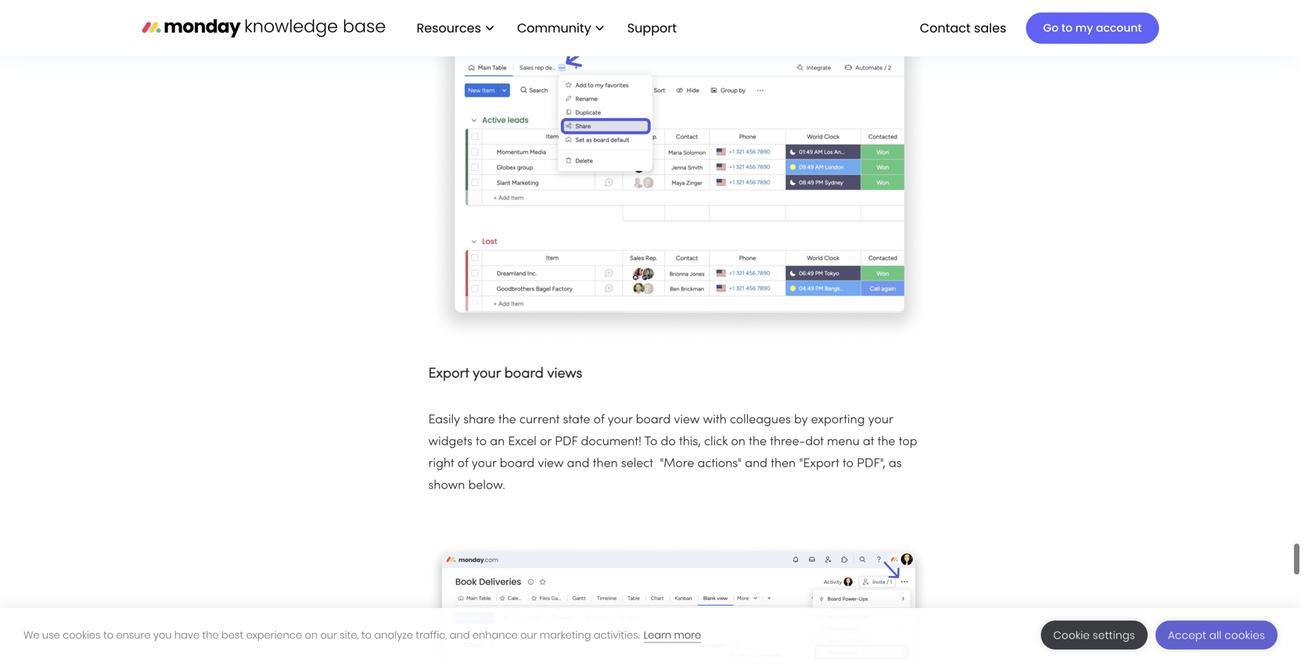 Task type: vqa. For each thing, say whether or not it's contained in the screenshot.
Cookies corresponding to all
yes



Task type: locate. For each thing, give the bounding box(es) containing it.
2 then from the left
[[771, 458, 796, 470]]

colleagues
[[730, 415, 791, 426]]

traffic,
[[416, 629, 447, 643]]

cookies inside button
[[1225, 629, 1266, 643]]

and right actions"
[[745, 458, 768, 470]]

2 cookies from the left
[[1225, 629, 1266, 643]]

right
[[429, 458, 454, 470]]

enhance
[[473, 629, 518, 643]]

then down three-
[[771, 458, 796, 470]]

board up to at the bottom
[[636, 415, 671, 426]]

to
[[645, 437, 658, 448]]

learn more link
[[644, 629, 701, 644]]

document!
[[581, 437, 642, 448]]

we use cookies to ensure you have the best experience on our site, to analyze traffic, and enhance our marketing activities. learn more
[[23, 629, 701, 643]]

view up this,
[[674, 415, 700, 426]]

0 vertical spatial of
[[594, 415, 605, 426]]

an
[[490, 437, 505, 448]]

below.
[[468, 480, 505, 492]]

go to my account link
[[1026, 13, 1160, 44]]

best
[[222, 629, 244, 643]]

resources
[[417, 19, 481, 37]]

the
[[498, 415, 516, 426], [749, 437, 767, 448], [878, 437, 896, 448], [202, 629, 219, 643]]

1 horizontal spatial on
[[731, 437, 746, 448]]

exporting
[[811, 415, 865, 426]]

0 horizontal spatial on
[[305, 629, 318, 643]]

of right right
[[458, 458, 469, 470]]

learn
[[644, 629, 672, 643]]

on right experience
[[305, 629, 318, 643]]

1 vertical spatial view
[[538, 458, 564, 470]]

views
[[547, 368, 582, 381]]

export your board views
[[429, 368, 582, 381]]

cookies right use
[[63, 629, 101, 643]]

1 cookies from the left
[[63, 629, 101, 643]]

with
[[703, 415, 727, 426]]

1 vertical spatial on
[[305, 629, 318, 643]]

1 then from the left
[[593, 458, 618, 470]]

activities.
[[594, 629, 640, 643]]

our
[[321, 629, 337, 643], [521, 629, 537, 643]]

and
[[567, 458, 590, 470], [745, 458, 768, 470], [450, 629, 470, 643]]

to right 'go'
[[1062, 20, 1073, 36]]

on inside easily share the current state of your board view with colleagues by exporting your widgets to an excel or pdf document! to do this, click on the three-dot menu at the top right of your board view and then select  "more actions" and then "export to pdf", as shown below.
[[731, 437, 746, 448]]

1 horizontal spatial then
[[771, 458, 796, 470]]

then down the document!
[[593, 458, 618, 470]]

view
[[674, 415, 700, 426], [538, 458, 564, 470]]

1 horizontal spatial our
[[521, 629, 537, 643]]

on
[[731, 437, 746, 448], [305, 629, 318, 643]]

list containing resources
[[401, 0, 690, 56]]

0 horizontal spatial and
[[450, 629, 470, 643]]

or
[[540, 437, 552, 448]]

our right enhance
[[521, 629, 537, 643]]

dialog
[[0, 609, 1302, 663]]

0 vertical spatial on
[[731, 437, 746, 448]]

our left site,
[[321, 629, 337, 643]]

and down pdf
[[567, 458, 590, 470]]

2 horizontal spatial and
[[745, 458, 768, 470]]

accept all cookies button
[[1156, 621, 1278, 650]]

and right traffic,
[[450, 629, 470, 643]]

this,
[[679, 437, 701, 448]]

1 horizontal spatial cookies
[[1225, 629, 1266, 643]]

your
[[473, 368, 501, 381], [608, 415, 633, 426], [869, 415, 893, 426], [472, 458, 497, 470]]

export
[[429, 368, 469, 381]]

go
[[1044, 20, 1059, 36]]

marketing
[[540, 629, 591, 643]]

pdf
[[555, 437, 578, 448]]

actions"
[[698, 458, 742, 470]]

board
[[505, 368, 544, 381], [636, 415, 671, 426], [500, 458, 535, 470]]

my
[[1076, 20, 1094, 36]]

support link
[[620, 15, 690, 42], [627, 19, 682, 37]]

settings
[[1093, 629, 1136, 643]]

of right 'state'
[[594, 415, 605, 426]]

list
[[401, 0, 690, 56]]

view down or
[[538, 458, 564, 470]]

easily
[[429, 415, 460, 426]]

sales
[[974, 19, 1007, 37]]

by
[[794, 415, 808, 426]]

accept all cookies
[[1168, 629, 1266, 643]]

0 horizontal spatial cookies
[[63, 629, 101, 643]]

on right click
[[731, 437, 746, 448]]

0 horizontal spatial view
[[538, 458, 564, 470]]

account
[[1096, 20, 1142, 36]]

three-
[[770, 437, 806, 448]]

to
[[1062, 20, 1073, 36], [476, 437, 487, 448], [843, 458, 854, 470], [103, 629, 114, 643], [362, 629, 372, 643]]

main element
[[401, 0, 1160, 56]]

accept
[[1168, 629, 1207, 643]]

and inside dialog
[[450, 629, 470, 643]]

0 vertical spatial view
[[674, 415, 700, 426]]

0 horizontal spatial our
[[321, 629, 337, 643]]

as
[[889, 458, 902, 470]]

share
[[464, 415, 495, 426]]

board left views
[[505, 368, 544, 381]]

1 horizontal spatial view
[[674, 415, 700, 426]]

top
[[899, 437, 918, 448]]

cookies right all
[[1225, 629, 1266, 643]]

of
[[594, 415, 605, 426], [458, 458, 469, 470]]

1 vertical spatial of
[[458, 458, 469, 470]]

board down excel
[[500, 458, 535, 470]]

1 horizontal spatial of
[[594, 415, 605, 426]]

do
[[661, 437, 676, 448]]

pdf",
[[857, 458, 886, 470]]

cookie settings
[[1054, 629, 1136, 643]]

then
[[593, 458, 618, 470], [771, 458, 796, 470]]

cookies
[[63, 629, 101, 643], [1225, 629, 1266, 643]]

0 horizontal spatial then
[[593, 458, 618, 470]]

we
[[23, 629, 40, 643]]

group 1 - 2023-02-19t115053.948.png image
[[429, 12, 929, 343]]



Task type: describe. For each thing, give the bounding box(es) containing it.
site,
[[340, 629, 359, 643]]

click
[[704, 437, 728, 448]]

contact sales
[[920, 19, 1007, 37]]

current
[[520, 415, 560, 426]]

cookie
[[1054, 629, 1090, 643]]

cookies for all
[[1225, 629, 1266, 643]]

0 vertical spatial board
[[505, 368, 544, 381]]

resources link
[[409, 15, 502, 42]]

all
[[1210, 629, 1222, 643]]

at
[[863, 437, 875, 448]]

your right 'export'
[[473, 368, 501, 381]]

to down menu
[[843, 458, 854, 470]]

shown
[[429, 480, 465, 492]]

go to my account
[[1044, 20, 1142, 36]]

the up an in the left bottom of the page
[[498, 415, 516, 426]]

community link
[[509, 15, 612, 42]]

2 our from the left
[[521, 629, 537, 643]]

dot
[[806, 437, 824, 448]]

"export
[[799, 458, 840, 470]]

experience
[[246, 629, 302, 643]]

state
[[563, 415, 590, 426]]

to left ensure
[[103, 629, 114, 643]]

2 vertical spatial board
[[500, 458, 535, 470]]

group image
[[429, 544, 929, 663]]

cookie settings button
[[1041, 621, 1148, 650]]

1 our from the left
[[321, 629, 337, 643]]

widgets
[[429, 437, 473, 448]]

menu
[[827, 437, 860, 448]]

you
[[153, 629, 172, 643]]

on inside dialog
[[305, 629, 318, 643]]

have
[[174, 629, 200, 643]]

1 horizontal spatial and
[[567, 458, 590, 470]]

ensure
[[116, 629, 151, 643]]

support
[[627, 19, 677, 37]]

to left an in the left bottom of the page
[[476, 437, 487, 448]]

the down colleagues
[[749, 437, 767, 448]]

monday.com logo image
[[142, 11, 385, 44]]

to inside main element
[[1062, 20, 1073, 36]]

use
[[42, 629, 60, 643]]

your up at
[[869, 415, 893, 426]]

analyze
[[374, 629, 413, 643]]

1 vertical spatial board
[[636, 415, 671, 426]]

0 horizontal spatial of
[[458, 458, 469, 470]]

cookies for use
[[63, 629, 101, 643]]

contact sales link
[[912, 15, 1015, 42]]

contact
[[920, 19, 971, 37]]

your up the document!
[[608, 415, 633, 426]]

more
[[674, 629, 701, 643]]

"more
[[660, 458, 694, 470]]

the left best
[[202, 629, 219, 643]]

community
[[517, 19, 591, 37]]

to right site,
[[362, 629, 372, 643]]

your up below.
[[472, 458, 497, 470]]

the right at
[[878, 437, 896, 448]]

easily share the current state of your board view with colleagues by exporting your widgets to an excel or pdf document! to do this, click on the three-dot menu at the top right of your board view and then select  "more actions" and then "export to pdf", as shown below.
[[429, 415, 918, 492]]

excel
[[508, 437, 537, 448]]

dialog containing cookie settings
[[0, 609, 1302, 663]]



